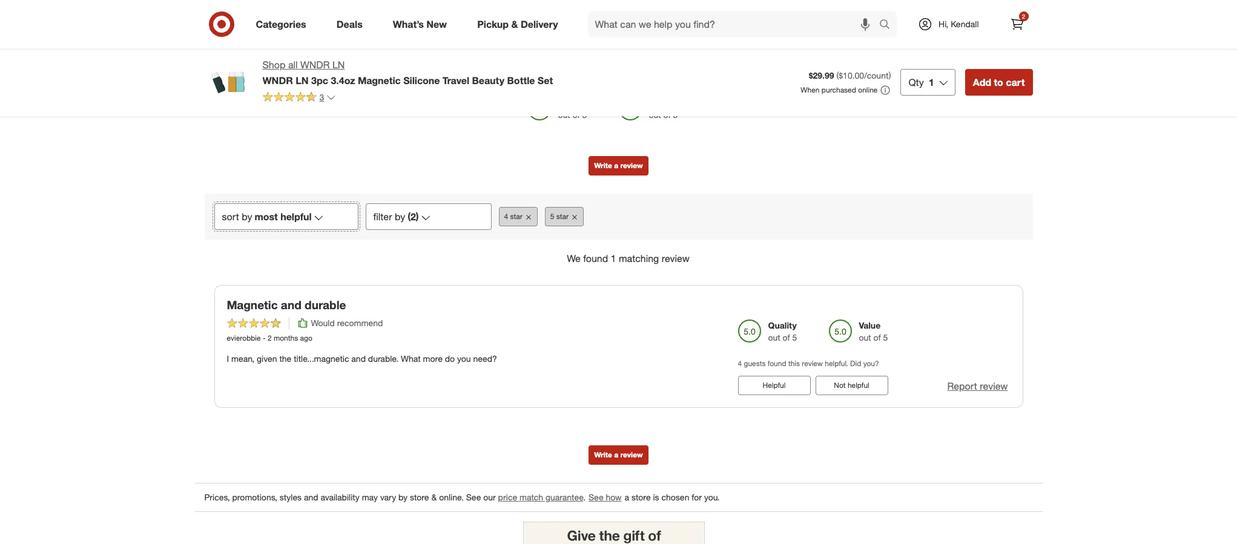 Task type: describe. For each thing, give the bounding box(es) containing it.
sort by most helpful
[[222, 211, 312, 223]]

when purchased online
[[801, 85, 878, 94]]

set
[[538, 74, 553, 86]]

qty
[[909, 76, 924, 88]]

1 write a review button from the top
[[589, 157, 648, 176]]

5 inside button
[[550, 212, 554, 221]]

by for filter by
[[395, 211, 405, 223]]

filter
[[373, 211, 392, 223]]

/count
[[864, 70, 889, 81]]

5 inside quality out of 5
[[792, 332, 797, 343]]

by for sort by
[[242, 211, 252, 223]]

0 horizontal spatial and
[[281, 298, 301, 312]]

title...magnetic
[[294, 354, 349, 364]]

3 link
[[262, 91, 336, 105]]

see how button
[[588, 491, 622, 505]]

4 star button
[[499, 207, 538, 227]]

is
[[653, 492, 659, 503]]

to
[[994, 76, 1003, 88]]

image of wndr ln 3pc 3.4oz magnetic silicone travel beauty bottle set image
[[204, 58, 253, 107]]

what's new link
[[383, 11, 462, 38]]

1 horizontal spatial and
[[304, 492, 318, 503]]

4 guests found this review helpful. did you?
[[738, 359, 879, 368]]

2 horizontal spatial and
[[351, 354, 366, 364]]

helpful.
[[825, 359, 848, 368]]

search
[[874, 19, 903, 31]]

do
[[445, 354, 455, 364]]

2 see from the left
[[589, 492, 604, 503]]

2 write a review button from the top
[[589, 446, 648, 465]]

availability
[[321, 492, 360, 503]]

1 see from the left
[[466, 492, 481, 503]]

price
[[498, 492, 517, 503]]

4 star
[[504, 212, 522, 221]]

.
[[583, 492, 586, 503]]

categories link
[[246, 11, 321, 38]]

3.4oz
[[331, 74, 355, 86]]

promotions,
[[232, 492, 277, 503]]

of inside value out of 5
[[874, 332, 881, 343]]

bottle
[[507, 74, 535, 86]]

online.
[[439, 492, 464, 503]]

add to cart
[[973, 76, 1025, 88]]

evierobbie - 2 months ago
[[227, 334, 312, 343]]

report review
[[947, 380, 1008, 392]]

all
[[288, 59, 298, 71]]

match
[[520, 492, 543, 503]]

evierobbie
[[227, 334, 261, 343]]

guarantee
[[546, 492, 583, 503]]

stars for 4 stars
[[414, 21, 430, 30]]

travel
[[443, 74, 469, 86]]

2 for 2 stars
[[408, 44, 412, 53]]

pickup
[[477, 18, 509, 30]]

helpful button
[[738, 376, 811, 396]]

1 horizontal spatial ln
[[332, 59, 345, 71]]

a for 1st write a review button from the top
[[614, 161, 618, 170]]

2 vertical spatial a
[[625, 492, 629, 503]]

$29.99
[[809, 70, 834, 81]]

silicone
[[403, 74, 440, 86]]

2 vertical spatial 2
[[268, 334, 272, 343]]

this
[[788, 359, 800, 368]]

2 stars
[[408, 44, 430, 53]]

hi,
[[939, 19, 948, 29]]

1 vertical spatial wndr
[[262, 74, 293, 86]]

4 for 4 guests found this review helpful. did you?
[[738, 359, 742, 368]]

magnetic inside shop all wndr ln wndr ln 3pc 3.4oz magnetic silicone travel beauty bottle set
[[358, 74, 401, 86]]

out inside value out of 5
[[859, 332, 871, 343]]

online
[[858, 85, 878, 94]]

1 vertical spatial found
[[768, 359, 786, 368]]

mean,
[[231, 354, 254, 364]]

guests
[[744, 359, 766, 368]]

prices, promotions, styles and availability may vary by store & online. see our price match guarantee . see how a store is chosen for you.
[[204, 492, 720, 503]]

price match guarantee link
[[498, 492, 583, 503]]

star for 5 star
[[556, 212, 569, 221]]

write a review for 2nd write a review button from the top
[[594, 451, 643, 460]]

what's
[[393, 18, 424, 30]]

more
[[423, 354, 443, 364]]

new
[[427, 18, 447, 30]]

4 for 4 stars
[[408, 21, 412, 30]]

5 star button
[[545, 207, 584, 227]]

hi, kendall
[[939, 19, 979, 29]]

1 horizontal spatial recommend
[[762, 43, 817, 55]]

vary
[[380, 492, 396, 503]]

of inside quality out of 5
[[783, 332, 790, 343]]

durable.
[[368, 354, 399, 364]]

0 horizontal spatial helpful
[[280, 211, 312, 223]]

we
[[567, 253, 581, 265]]

report
[[947, 380, 977, 392]]

0 vertical spatial found
[[583, 253, 608, 265]]

a for 2nd write a review button from the top
[[614, 451, 618, 460]]

helpful inside button
[[848, 381, 869, 390]]

prices,
[[204, 492, 230, 503]]

report review button
[[947, 380, 1008, 394]]

5 inside value out of 5
[[883, 332, 888, 343]]

2 0 % from the top
[[595, 44, 605, 53]]

months
[[274, 334, 298, 343]]

when
[[801, 85, 820, 94]]

most
[[255, 211, 278, 223]]

how
[[606, 492, 622, 503]]

you
[[457, 354, 471, 364]]

what
[[401, 354, 421, 364]]



Task type: vqa. For each thing, say whether or not it's contained in the screenshot.
$29.99
yes



Task type: locate. For each thing, give the bounding box(es) containing it.
by left (2)
[[395, 211, 405, 223]]

1 horizontal spatial star
[[556, 212, 569, 221]]

0 horizontal spatial see
[[466, 492, 481, 503]]

0 horizontal spatial wndr
[[262, 74, 293, 86]]

and up months
[[281, 298, 301, 312]]

store right the vary
[[410, 492, 429, 503]]

2 horizontal spatial 4
[[738, 359, 742, 368]]

1 horizontal spatial out of 5
[[649, 110, 678, 120]]

5 star
[[550, 212, 569, 221]]

0 vertical spatial a
[[614, 161, 618, 170]]

sort
[[222, 211, 239, 223]]

star left "5 star"
[[510, 212, 522, 221]]

1 vertical spatial helpful
[[848, 381, 869, 390]]

would
[[311, 318, 335, 328]]

write a review button
[[589, 157, 648, 176], [589, 446, 648, 465]]

out inside quality out of 5
[[768, 332, 780, 343]]

1 0 % from the top
[[595, 32, 605, 41]]

magnetic and durable
[[227, 298, 346, 312]]

2 down what's
[[408, 44, 412, 53]]

recommend up i mean, given the title...magnetic and durable. what more do you need? on the left bottom of the page
[[337, 318, 383, 328]]

wndr up "3pc"
[[300, 59, 330, 71]]

3
[[319, 92, 324, 102]]

67
[[592, 9, 601, 19]]

and right 'styles'
[[304, 492, 318, 503]]

star
[[510, 212, 522, 221], [556, 212, 569, 221]]

4 left guests
[[738, 359, 742, 368]]

delivery
[[521, 18, 558, 30]]

1 vertical spatial ln
[[296, 74, 309, 86]]

0 vertical spatial recommend
[[762, 43, 817, 55]]

2 write a review from the top
[[594, 451, 643, 460]]

0 horizontal spatial out of 5
[[558, 110, 587, 120]]

out of 5
[[558, 110, 587, 120], [649, 110, 678, 120]]

0 horizontal spatial found
[[583, 253, 608, 265]]

need?
[[473, 354, 497, 364]]

star up we
[[556, 212, 569, 221]]

helpful
[[763, 381, 786, 390]]

stars
[[414, 21, 430, 30], [414, 44, 430, 53]]

matching
[[619, 253, 659, 265]]

1 horizontal spatial 4
[[504, 212, 508, 221]]

we found 1 matching review
[[567, 253, 690, 265]]

4 stars
[[408, 21, 430, 30]]

1 left matching
[[611, 253, 616, 265]]

What can we help you find? suggestions appear below search field
[[588, 11, 882, 38]]

cart
[[1006, 76, 1025, 88]]

1 write from the top
[[594, 161, 612, 170]]

store left is
[[632, 492, 651, 503]]

1 out of 5 from the left
[[558, 110, 587, 120]]

pickup & delivery
[[477, 18, 558, 30]]

ln up "3.4oz"
[[332, 59, 345, 71]]

2 right -
[[268, 334, 272, 343]]

33
[[592, 21, 601, 30]]

2 0 from the top
[[595, 44, 599, 53]]

found right we
[[583, 253, 608, 265]]

write a review
[[594, 161, 643, 170], [594, 451, 643, 460]]

i
[[227, 354, 229, 364]]

write for 1st write a review button from the top
[[594, 161, 612, 170]]

&
[[511, 18, 518, 30], [431, 492, 437, 503]]

1 horizontal spatial 2
[[408, 44, 412, 53]]

filter by (2)
[[373, 211, 419, 223]]

wndr down shop at the left top of page
[[262, 74, 293, 86]]

0 vertical spatial 4
[[408, 21, 412, 30]]

2 stars from the top
[[414, 44, 430, 53]]

kendall
[[951, 19, 979, 29]]

not helpful button
[[815, 376, 888, 396]]

magnetic
[[358, 74, 401, 86], [227, 298, 278, 312]]

1 vertical spatial write a review
[[594, 451, 643, 460]]

4 up 2 stars
[[408, 21, 412, 30]]

67 %
[[592, 9, 607, 19]]

quality
[[768, 320, 797, 331]]

0 horizontal spatial 4
[[408, 21, 412, 30]]

add
[[973, 76, 991, 88]]

value
[[859, 320, 881, 331]]

1 stars from the top
[[414, 21, 430, 30]]

1 write a review from the top
[[594, 161, 643, 170]]

pickup & delivery link
[[467, 11, 573, 38]]

store
[[410, 492, 429, 503], [632, 492, 651, 503]]

-
[[263, 334, 266, 343]]

0 vertical spatial 1
[[929, 76, 934, 88]]

$10.00
[[839, 70, 864, 81]]

2 for 2
[[1022, 13, 1025, 20]]

you.
[[704, 492, 720, 503]]

shop
[[262, 59, 285, 71]]

for
[[692, 492, 702, 503]]

1 vertical spatial &
[[431, 492, 437, 503]]

1 0 from the top
[[595, 32, 599, 41]]

2 write from the top
[[594, 451, 612, 460]]

0 vertical spatial 0 %
[[595, 32, 605, 41]]

1 vertical spatial 0 %
[[595, 44, 605, 53]]

star for 4 star
[[510, 212, 522, 221]]

0 horizontal spatial 1
[[611, 253, 616, 265]]

& left online.
[[431, 492, 437, 503]]

(2)
[[408, 211, 419, 223]]

1 horizontal spatial 1
[[929, 76, 934, 88]]

by
[[242, 211, 252, 223], [395, 211, 405, 223], [398, 492, 408, 503]]

found
[[583, 253, 608, 265], [768, 359, 786, 368]]

4 left "5 star"
[[504, 212, 508, 221]]

ln
[[332, 59, 345, 71], [296, 74, 309, 86]]

0 vertical spatial ln
[[332, 59, 345, 71]]

1 horizontal spatial wndr
[[300, 59, 330, 71]]

what's new
[[393, 18, 447, 30]]

value out of 5
[[859, 320, 888, 343]]

2 out of 5 from the left
[[649, 110, 678, 120]]

magnetic right "3.4oz"
[[358, 74, 401, 86]]

& right pickup
[[511, 18, 518, 30]]

4
[[408, 21, 412, 30], [504, 212, 508, 221], [738, 359, 742, 368]]

may
[[362, 492, 378, 503]]

quality out of 5
[[768, 320, 797, 343]]

0 vertical spatial write
[[594, 161, 612, 170]]

1 vertical spatial stars
[[414, 44, 430, 53]]

2 store from the left
[[632, 492, 651, 503]]

1 vertical spatial 4
[[504, 212, 508, 221]]

write a review for 1st write a review button from the top
[[594, 161, 643, 170]]

1 horizontal spatial helpful
[[848, 381, 869, 390]]

(
[[836, 70, 839, 81]]

categories
[[256, 18, 306, 30]]

helpful right not
[[848, 381, 869, 390]]

0 vertical spatial 0
[[595, 32, 599, 41]]

1 horizontal spatial magnetic
[[358, 74, 401, 86]]

and left durable.
[[351, 354, 366, 364]]

review inside report review button
[[980, 380, 1008, 392]]

1 vertical spatial a
[[614, 451, 618, 460]]

2 link
[[1004, 11, 1030, 38]]

0 vertical spatial 2
[[1022, 13, 1025, 20]]

1 star from the left
[[510, 212, 522, 221]]

2 star from the left
[[556, 212, 569, 221]]

stars for 2 stars
[[414, 44, 430, 53]]

review
[[620, 161, 643, 170], [662, 253, 690, 265], [802, 359, 823, 368], [980, 380, 1008, 392], [620, 451, 643, 460]]

1 vertical spatial write
[[594, 451, 612, 460]]

found left the this
[[768, 359, 786, 368]]

1 right qty
[[929, 76, 934, 88]]

helpful
[[280, 211, 312, 223], [848, 381, 869, 390]]

the
[[279, 354, 291, 364]]

0 %
[[595, 32, 605, 41], [595, 44, 605, 53]]

0 horizontal spatial ln
[[296, 74, 309, 86]]

magnetic up evierobbie
[[227, 298, 278, 312]]

0 vertical spatial &
[[511, 18, 518, 30]]

0 horizontal spatial magnetic
[[227, 298, 278, 312]]

recommend up $29.99
[[762, 43, 817, 55]]

4 for 4 star
[[504, 212, 508, 221]]

would recommend
[[311, 318, 383, 328]]

1 vertical spatial magnetic
[[227, 298, 278, 312]]

ln left "3pc"
[[296, 74, 309, 86]]

shop all wndr ln wndr ln 3pc 3.4oz magnetic silicone travel beauty bottle set
[[262, 59, 553, 86]]

1 vertical spatial and
[[351, 354, 366, 364]]

see left our
[[466, 492, 481, 503]]

deals
[[337, 18, 363, 30]]

33 %
[[592, 21, 607, 30]]

0 horizontal spatial star
[[510, 212, 522, 221]]

5
[[582, 110, 587, 120], [673, 110, 678, 120], [550, 212, 554, 221], [792, 332, 797, 343], [883, 332, 888, 343]]

0 horizontal spatial store
[[410, 492, 429, 503]]

2 horizontal spatial 2
[[1022, 13, 1025, 20]]

1 store from the left
[[410, 492, 429, 503]]

0 vertical spatial stars
[[414, 21, 430, 30]]

2 vertical spatial and
[[304, 492, 318, 503]]

and
[[281, 298, 301, 312], [351, 354, 366, 364], [304, 492, 318, 503]]

our
[[483, 492, 496, 503]]

see right .
[[589, 492, 604, 503]]

1 vertical spatial 2
[[408, 44, 412, 53]]

write
[[594, 161, 612, 170], [594, 451, 612, 460]]

$29.99 ( $10.00 /count )
[[809, 70, 891, 81]]

0 vertical spatial write a review
[[594, 161, 643, 170]]

1 vertical spatial 1
[[611, 253, 616, 265]]

deals link
[[326, 11, 378, 38]]

2 vertical spatial 4
[[738, 359, 742, 368]]

by right the vary
[[398, 492, 408, 503]]

2 right the kendall
[[1022, 13, 1025, 20]]

3pc
[[311, 74, 328, 86]]

recommend
[[762, 43, 817, 55], [337, 318, 383, 328]]

100
[[703, 43, 720, 55]]

beauty
[[472, 74, 505, 86]]

i mean, given the title...magnetic and durable. what more do you need?
[[227, 354, 497, 364]]

4 inside button
[[504, 212, 508, 221]]

0 vertical spatial write a review button
[[589, 157, 648, 176]]

advertisement region
[[523, 522, 705, 544]]

1 vertical spatial write a review button
[[589, 446, 648, 465]]

0 vertical spatial wndr
[[300, 59, 330, 71]]

helpful right most
[[280, 211, 312, 223]]

0 horizontal spatial recommend
[[337, 318, 383, 328]]

1 horizontal spatial see
[[589, 492, 604, 503]]

not helpful
[[834, 381, 869, 390]]

0 vertical spatial helpful
[[280, 211, 312, 223]]

ago
[[300, 334, 312, 343]]

0 vertical spatial and
[[281, 298, 301, 312]]

given
[[257, 354, 277, 364]]

0 horizontal spatial 2
[[268, 334, 272, 343]]

1 horizontal spatial found
[[768, 359, 786, 368]]

1 vertical spatial recommend
[[337, 318, 383, 328]]

0 vertical spatial magnetic
[[358, 74, 401, 86]]

1 vertical spatial 0
[[595, 44, 599, 53]]

0 horizontal spatial &
[[431, 492, 437, 503]]

qty 1
[[909, 76, 934, 88]]

did
[[850, 359, 861, 368]]

you?
[[863, 359, 879, 368]]

by right sort
[[242, 211, 252, 223]]

1 horizontal spatial &
[[511, 18, 518, 30]]

write for 2nd write a review button from the top
[[594, 451, 612, 460]]

4.7
[[640, 9, 674, 38]]

1 horizontal spatial store
[[632, 492, 651, 503]]



